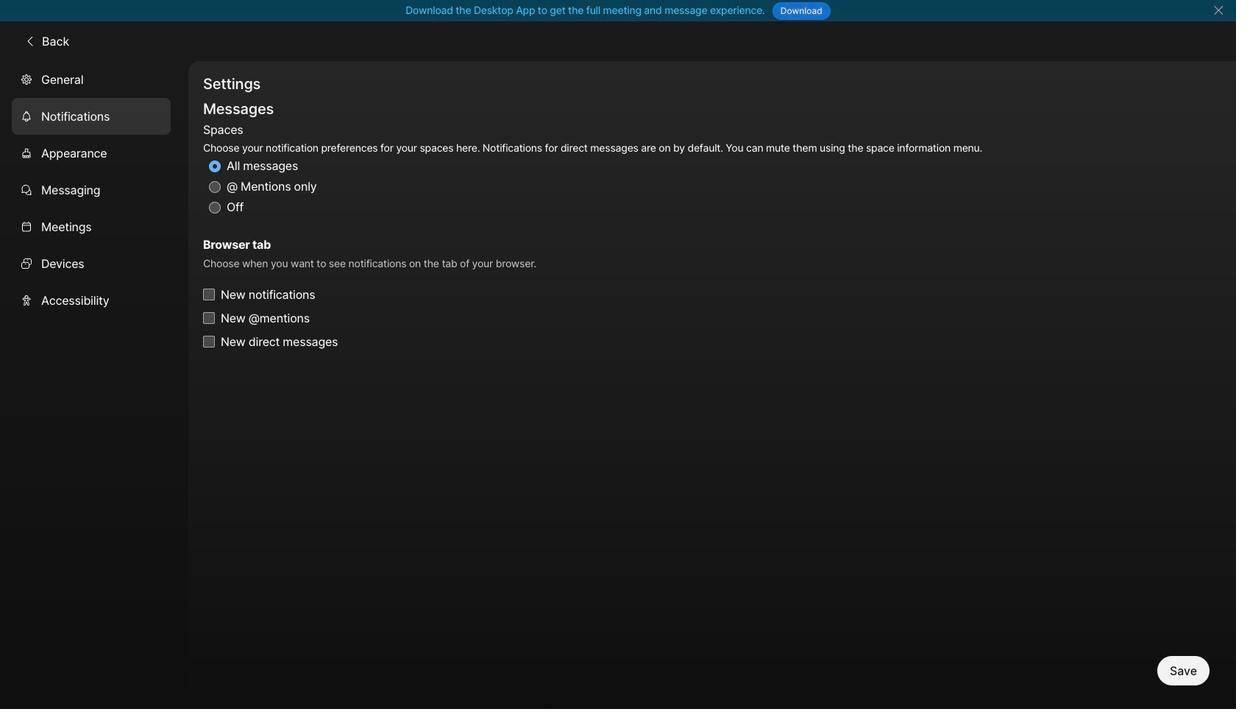 Task type: locate. For each thing, give the bounding box(es) containing it.
option group
[[203, 120, 983, 218]]

messaging tab
[[12, 171, 171, 208]]

accessibility tab
[[12, 282, 171, 319]]

All messages radio
[[209, 161, 221, 172]]

cancel_16 image
[[1213, 4, 1225, 16]]

settings navigation
[[0, 61, 188, 709]]



Task type: describe. For each thing, give the bounding box(es) containing it.
notifications tab
[[12, 98, 171, 135]]

general tab
[[12, 61, 171, 98]]

Off radio
[[209, 202, 221, 214]]

appearance tab
[[12, 135, 171, 171]]

@ Mentions only radio
[[209, 181, 221, 193]]

meetings tab
[[12, 208, 171, 245]]

devices tab
[[12, 245, 171, 282]]



Task type: vqa. For each thing, say whether or not it's contained in the screenshot.
2nd list item from the bottom
no



